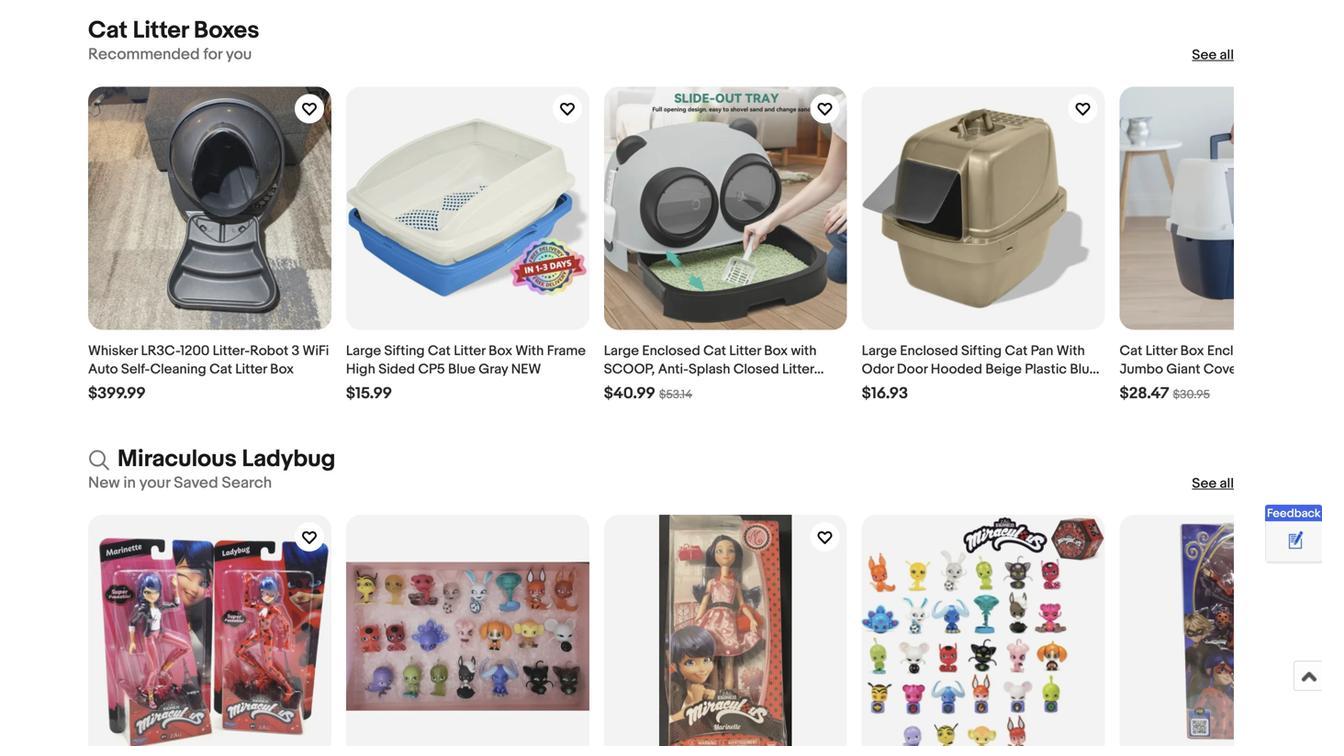 Task type: vqa. For each thing, say whether or not it's contained in the screenshot.
THE PLASTIC,
no



Task type: describe. For each thing, give the bounding box(es) containing it.
$28.47
[[1120, 384, 1170, 404]]

in
[[123, 474, 136, 493]]

litter-
[[213, 343, 250, 359]]

box inside large enclosed cat litter box with scoop, anti-splash closed litter boxes
[[764, 343, 788, 359]]

$40.99
[[604, 384, 656, 404]]

litter inside whisker lr3c-1200 litter-robot 3 wifi auto self-cleaning cat litter box $399.99
[[235, 361, 267, 378]]

frame
[[547, 343, 586, 359]]

cat inside large enclosed cat litter box with scoop, anti-splash closed litter boxes
[[704, 343, 727, 359]]

miraculous ladybug link
[[88, 445, 336, 474]]

cat inside 'large enclosed sifting cat pan with odor door hooded beige plastic blue new'
[[1005, 343, 1028, 359]]

litter inside "large sifting cat litter box with frame high sided cp5 blue gray new $15.99"
[[454, 343, 486, 359]]

beige
[[986, 361, 1022, 378]]

1200
[[180, 343, 210, 359]]

previous price $30.95 text field
[[1174, 388, 1211, 402]]

cat inside "large sifting cat litter box with frame high sided cp5 blue gray new $15.99"
[[428, 343, 451, 359]]

box inside "large sifting cat litter box with frame high sided cp5 blue gray new $15.99"
[[489, 343, 513, 359]]

$30.95
[[1174, 388, 1211, 402]]

$15.99
[[346, 384, 392, 404]]

pan for enclosed
[[1269, 343, 1292, 359]]

gray
[[479, 361, 508, 378]]

all for miraculous ladybug
[[1220, 476, 1235, 492]]

$53.14
[[659, 388, 693, 402]]

whisker lr3c-1200 litter-robot 3 wifi auto self-cleaning cat litter box $399.99
[[88, 343, 329, 404]]

anti-
[[658, 361, 689, 378]]

litter inside cat litter box enclosed pan hood
[[1146, 343, 1178, 359]]

enclosed for door
[[900, 343, 959, 359]]

cat litter boxes
[[88, 17, 259, 45]]

search
[[222, 474, 272, 493]]

your
[[139, 474, 170, 493]]

blue inside 'large enclosed sifting cat pan with odor door hooded beige plastic blue new'
[[1071, 361, 1098, 378]]

self-
[[121, 361, 150, 378]]

feedback
[[1268, 507, 1321, 521]]

large for large enclosed sifting cat pan with odor door hooded beige plastic blue new
[[862, 343, 897, 359]]

with for large sifting cat litter box with frame high sided cp5 blue gray new $15.99
[[516, 343, 544, 359]]

$399.99 text field
[[88, 384, 146, 404]]

for
[[203, 45, 222, 64]]

closed
[[734, 361, 780, 378]]

lr3c-
[[141, 343, 180, 359]]

ladybug
[[242, 445, 336, 474]]

hooded
[[931, 361, 983, 378]]

high
[[346, 361, 376, 378]]

new in your saved search
[[88, 474, 272, 493]]

previous price $53.14 text field
[[659, 388, 693, 402]]

recommended for you
[[88, 45, 252, 64]]

cat inside cat litter box enclosed pan hood
[[1120, 343, 1143, 359]]

recommended
[[88, 45, 200, 64]]

scoop,
[[604, 361, 655, 378]]

$399.99
[[88, 384, 146, 404]]

$40.99 text field
[[604, 384, 656, 404]]

door
[[897, 361, 928, 378]]

cleaning
[[150, 361, 206, 378]]

you
[[226, 45, 252, 64]]

sifting inside 'large enclosed sifting cat pan with odor door hooded beige plastic blue new'
[[962, 343, 1002, 359]]

box inside whisker lr3c-1200 litter-robot 3 wifi auto self-cleaning cat litter box $399.99
[[270, 361, 294, 378]]



Task type: locate. For each thing, give the bounding box(es) containing it.
0 horizontal spatial with
[[516, 343, 544, 359]]

2 see from the top
[[1193, 476, 1217, 492]]

with inside 'large enclosed sifting cat pan with odor door hooded beige plastic blue new'
[[1057, 343, 1086, 359]]

1 enclosed from the left
[[642, 343, 701, 359]]

see all for cat litter boxes
[[1193, 47, 1235, 63]]

3 enclosed from the left
[[1208, 343, 1266, 359]]

see all link for cat litter boxes
[[1193, 46, 1235, 64]]

auto
[[88, 361, 118, 378]]

0 horizontal spatial enclosed
[[642, 343, 701, 359]]

1 all from the top
[[1220, 47, 1235, 63]]

box inside cat litter box enclosed pan hood
[[1181, 343, 1205, 359]]

large up high
[[346, 343, 381, 359]]

0 horizontal spatial pan
[[1031, 343, 1054, 359]]

1 vertical spatial all
[[1220, 476, 1235, 492]]

see all
[[1193, 47, 1235, 63], [1193, 476, 1235, 492]]

1 see all link from the top
[[1193, 46, 1235, 64]]

3
[[292, 343, 300, 359]]

pan inside 'large enclosed sifting cat pan with odor door hooded beige plastic blue new'
[[1031, 343, 1054, 359]]

$40.99 $53.14
[[604, 384, 693, 404]]

2 horizontal spatial enclosed
[[1208, 343, 1266, 359]]

large inside "large sifting cat litter box with frame high sided cp5 blue gray new $15.99"
[[346, 343, 381, 359]]

large sifting cat litter box with frame high sided cp5 blue gray new $15.99
[[346, 343, 586, 404]]

pan inside cat litter box enclosed pan hood
[[1269, 343, 1292, 359]]

2 blue from the left
[[1071, 361, 1098, 378]]

$16.93 text field
[[862, 384, 909, 404]]

new inside 'large enclosed sifting cat pan with odor door hooded beige plastic blue new'
[[862, 380, 892, 396]]

with inside "large sifting cat litter box with frame high sided cp5 blue gray new $15.99"
[[516, 343, 544, 359]]

sifting inside "large sifting cat litter box with frame high sided cp5 blue gray new $15.99"
[[384, 343, 425, 359]]

1 vertical spatial boxes
[[604, 380, 643, 396]]

enclosed inside cat litter box enclosed pan hood
[[1208, 343, 1266, 359]]

recommended for you element
[[88, 45, 252, 65]]

0 vertical spatial new
[[511, 361, 541, 378]]

new for large enclosed sifting cat pan with odor door hooded beige plastic blue new
[[862, 380, 892, 396]]

see all for miraculous ladybug
[[1193, 476, 1235, 492]]

see all link
[[1193, 46, 1235, 64], [1193, 475, 1235, 493]]

1 horizontal spatial blue
[[1071, 361, 1098, 378]]

large enclosed sifting cat pan with odor door hooded beige plastic blue new
[[862, 343, 1098, 396]]

1 large from the left
[[346, 343, 381, 359]]

large up scoop,
[[604, 343, 639, 359]]

large inside large enclosed cat litter box with scoop, anti-splash closed litter boxes
[[604, 343, 639, 359]]

wifi
[[303, 343, 329, 359]]

with
[[516, 343, 544, 359], [1057, 343, 1086, 359]]

2 with from the left
[[1057, 343, 1086, 359]]

enclosed
[[642, 343, 701, 359], [900, 343, 959, 359], [1208, 343, 1266, 359]]

see
[[1193, 47, 1217, 63], [1193, 476, 1217, 492]]

1 horizontal spatial sifting
[[962, 343, 1002, 359]]

sifting up sided
[[384, 343, 425, 359]]

sided
[[379, 361, 415, 378]]

enclosed inside 'large enclosed sifting cat pan with odor door hooded beige plastic blue new'
[[900, 343, 959, 359]]

1 vertical spatial see all
[[1193, 476, 1235, 492]]

box up previous price $30.95 text field
[[1181, 343, 1205, 359]]

0 vertical spatial see
[[1193, 47, 1217, 63]]

see for cat litter boxes
[[1193, 47, 1217, 63]]

hood
[[1295, 343, 1323, 359]]

2 horizontal spatial large
[[862, 343, 897, 359]]

enclosed for anti-
[[642, 343, 701, 359]]

0 horizontal spatial boxes
[[194, 17, 259, 45]]

0 vertical spatial see all
[[1193, 47, 1235, 63]]

1 horizontal spatial boxes
[[604, 380, 643, 396]]

large up odor
[[862, 343, 897, 359]]

$16.93
[[862, 384, 909, 404]]

1 sifting from the left
[[384, 343, 425, 359]]

box up closed
[[764, 343, 788, 359]]

with up plastic
[[1057, 343, 1086, 359]]

2 enclosed from the left
[[900, 343, 959, 359]]

with left frame
[[516, 343, 544, 359]]

large for large enclosed cat litter box with scoop, anti-splash closed litter boxes
[[604, 343, 639, 359]]

$15.99 text field
[[346, 384, 392, 404]]

boxes
[[194, 17, 259, 45], [604, 380, 643, 396]]

blue
[[448, 361, 476, 378], [1071, 361, 1098, 378]]

0 horizontal spatial large
[[346, 343, 381, 359]]

miraculous ladybug
[[118, 445, 336, 474]]

blue inside "large sifting cat litter box with frame high sided cp5 blue gray new $15.99"
[[448, 361, 476, 378]]

all for cat litter boxes
[[1220, 47, 1235, 63]]

enclosed up anti-
[[642, 343, 701, 359]]

$28.47 text field
[[1120, 384, 1170, 404]]

pan for cat
[[1031, 343, 1054, 359]]

1 vertical spatial new
[[862, 380, 892, 396]]

2 see all link from the top
[[1193, 475, 1235, 493]]

new
[[88, 474, 120, 493]]

0 vertical spatial see all link
[[1193, 46, 1235, 64]]

0 horizontal spatial new
[[511, 361, 541, 378]]

blue right cp5
[[448, 361, 476, 378]]

1 horizontal spatial new
[[862, 380, 892, 396]]

with
[[791, 343, 817, 359]]

box
[[489, 343, 513, 359], [764, 343, 788, 359], [1181, 343, 1205, 359], [270, 361, 294, 378]]

sifting up the beige
[[962, 343, 1002, 359]]

1 see from the top
[[1193, 47, 1217, 63]]

whisker
[[88, 343, 138, 359]]

0 horizontal spatial blue
[[448, 361, 476, 378]]

cat litter boxes link
[[88, 17, 259, 45]]

new right gray
[[511, 361, 541, 378]]

cat inside whisker lr3c-1200 litter-robot 3 wifi auto self-cleaning cat litter box $399.99
[[209, 361, 232, 378]]

sifting
[[384, 343, 425, 359], [962, 343, 1002, 359]]

1 blue from the left
[[448, 361, 476, 378]]

saved
[[174, 474, 218, 493]]

see for miraculous ladybug
[[1193, 476, 1217, 492]]

pan
[[1031, 343, 1054, 359], [1269, 343, 1292, 359]]

large for large sifting cat litter box with frame high sided cp5 blue gray new $15.99
[[346, 343, 381, 359]]

0 vertical spatial all
[[1220, 47, 1235, 63]]

new down odor
[[862, 380, 892, 396]]

1 horizontal spatial enclosed
[[900, 343, 959, 359]]

1 horizontal spatial with
[[1057, 343, 1086, 359]]

2 pan from the left
[[1269, 343, 1292, 359]]

large inside 'large enclosed sifting cat pan with odor door hooded beige plastic blue new'
[[862, 343, 897, 359]]

enclosed up previous price $30.95 text field
[[1208, 343, 1266, 359]]

0 horizontal spatial sifting
[[384, 343, 425, 359]]

box down "robot"
[[270, 361, 294, 378]]

plastic
[[1025, 361, 1067, 378]]

odor
[[862, 361, 894, 378]]

large
[[346, 343, 381, 359], [604, 343, 639, 359], [862, 343, 897, 359]]

new
[[511, 361, 541, 378], [862, 380, 892, 396]]

cp5
[[418, 361, 445, 378]]

enclosed up door on the right
[[900, 343, 959, 359]]

boxes inside large enclosed cat litter box with scoop, anti-splash closed litter boxes
[[604, 380, 643, 396]]

enclosed inside large enclosed cat litter box with scoop, anti-splash closed litter boxes
[[642, 343, 701, 359]]

cat
[[88, 17, 128, 45], [428, 343, 451, 359], [704, 343, 727, 359], [1005, 343, 1028, 359], [1120, 343, 1143, 359], [209, 361, 232, 378]]

miraculous
[[118, 445, 237, 474]]

2 sifting from the left
[[962, 343, 1002, 359]]

blue right plastic
[[1071, 361, 1098, 378]]

new inside "large sifting cat litter box with frame high sided cp5 blue gray new $15.99"
[[511, 361, 541, 378]]

new for large sifting cat litter box with frame high sided cp5 blue gray new $15.99
[[511, 361, 541, 378]]

robot
[[250, 343, 289, 359]]

$28.47 $30.95
[[1120, 384, 1211, 404]]

1 pan from the left
[[1031, 343, 1054, 359]]

0 vertical spatial boxes
[[194, 17, 259, 45]]

1 horizontal spatial pan
[[1269, 343, 1292, 359]]

all
[[1220, 47, 1235, 63], [1220, 476, 1235, 492]]

large enclosed cat litter box with scoop, anti-splash closed litter boxes
[[604, 343, 817, 396]]

splash
[[689, 361, 731, 378]]

1 vertical spatial see
[[1193, 476, 1217, 492]]

1 vertical spatial see all link
[[1193, 475, 1235, 493]]

2 all from the top
[[1220, 476, 1235, 492]]

1 horizontal spatial large
[[604, 343, 639, 359]]

litter
[[133, 17, 189, 45], [454, 343, 486, 359], [730, 343, 761, 359], [1146, 343, 1178, 359], [235, 361, 267, 378], [783, 361, 814, 378]]

cat litter box enclosed pan hood
[[1120, 343, 1323, 396]]

box up gray
[[489, 343, 513, 359]]

2 see all from the top
[[1193, 476, 1235, 492]]

new in your saved search element
[[88, 474, 272, 493]]

1 with from the left
[[516, 343, 544, 359]]

pan left hood
[[1269, 343, 1292, 359]]

1 see all from the top
[[1193, 47, 1235, 63]]

2 large from the left
[[604, 343, 639, 359]]

pan up plastic
[[1031, 343, 1054, 359]]

3 large from the left
[[862, 343, 897, 359]]

see all link for miraculous ladybug
[[1193, 475, 1235, 493]]

with for large enclosed sifting cat pan with odor door hooded beige plastic blue new
[[1057, 343, 1086, 359]]



